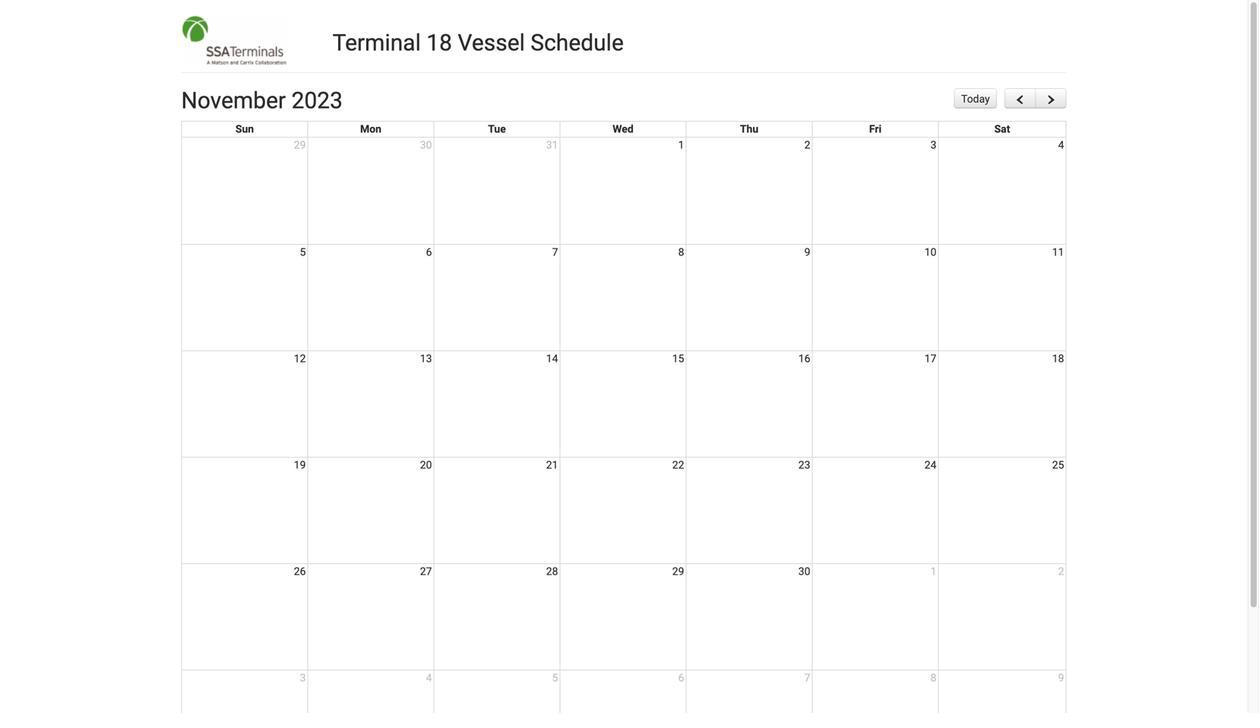 Task type: vqa. For each thing, say whether or not it's contained in the screenshot.
the 2
yes



Task type: describe. For each thing, give the bounding box(es) containing it.
mon
[[360, 123, 382, 135]]

0 vertical spatial 3
[[931, 139, 937, 151]]

30
[[799, 565, 811, 578]]

15
[[673, 352, 685, 365]]

november 2023
[[181, 87, 343, 114]]

sun
[[236, 123, 254, 135]]

1 vertical spatial 4
[[426, 672, 432, 684]]

sat
[[995, 123, 1011, 135]]

1 horizontal spatial 2
[[1059, 565, 1065, 578]]

11
[[1053, 246, 1065, 259]]

23
[[799, 459, 811, 471]]

16
[[799, 352, 811, 365]]

fri
[[870, 123, 882, 135]]

17
[[925, 352, 937, 365]]

0 horizontal spatial 1
[[679, 139, 685, 151]]

0 horizontal spatial 3
[[300, 672, 306, 684]]

26
[[294, 565, 306, 578]]

0 horizontal spatial 8
[[679, 246, 685, 259]]

wed
[[613, 123, 634, 135]]

24
[[925, 459, 937, 471]]

29
[[673, 565, 685, 578]]

terminal 18 vessel schedule
[[333, 29, 624, 56]]

13
[[420, 352, 432, 365]]

31
[[547, 139, 558, 151]]

27
[[420, 565, 432, 578]]

2023
[[292, 87, 343, 114]]

›
[[1045, 87, 1058, 111]]

10
[[925, 246, 937, 259]]

20
[[420, 459, 432, 471]]

0 vertical spatial 2
[[805, 139, 811, 151]]

1 vertical spatial 9
[[1059, 672, 1065, 684]]

1 vertical spatial 1
[[931, 565, 937, 578]]

28
[[547, 565, 558, 578]]

terminal
[[333, 29, 421, 56]]

1 vertical spatial 8
[[931, 672, 937, 684]]

22
[[673, 459, 685, 471]]



Task type: locate. For each thing, give the bounding box(es) containing it.
schedule
[[531, 29, 624, 56]]

thu
[[740, 123, 759, 135]]

1
[[679, 139, 685, 151], [931, 565, 937, 578]]

november
[[181, 87, 286, 114]]

0 vertical spatial 18
[[427, 29, 452, 56]]

1 horizontal spatial 6
[[679, 672, 685, 684]]

0 horizontal spatial 2
[[805, 139, 811, 151]]

0 horizontal spatial 6
[[426, 246, 432, 259]]

0 horizontal spatial 7
[[552, 246, 558, 259]]

1 vertical spatial 7
[[805, 672, 811, 684]]

18
[[427, 29, 452, 56], [1053, 352, 1065, 365]]

8
[[679, 246, 685, 259], [931, 672, 937, 684]]

1 vertical spatial 5
[[552, 672, 558, 684]]

1 horizontal spatial 18
[[1053, 352, 1065, 365]]

0 horizontal spatial 4
[[426, 672, 432, 684]]

21
[[547, 459, 558, 471]]

today
[[962, 93, 990, 105]]

0 horizontal spatial 18
[[427, 29, 452, 56]]

1 vertical spatial 3
[[300, 672, 306, 684]]

0 vertical spatial 6
[[426, 246, 432, 259]]

0 horizontal spatial 9
[[805, 246, 811, 259]]

19
[[294, 459, 306, 471]]

0 vertical spatial 4
[[1059, 139, 1065, 151]]

14
[[547, 352, 558, 365]]

12
[[294, 352, 306, 365]]

1 horizontal spatial 9
[[1059, 672, 1065, 684]]

0 vertical spatial 5
[[300, 246, 306, 259]]

1 horizontal spatial 8
[[931, 672, 937, 684]]

0 vertical spatial 9
[[805, 246, 811, 259]]

5
[[300, 246, 306, 259], [552, 672, 558, 684]]

0 horizontal spatial 5
[[300, 246, 306, 259]]

0 vertical spatial 8
[[679, 246, 685, 259]]

terminal 18 image
[[181, 15, 287, 65]]

1 vertical spatial 2
[[1059, 565, 1065, 578]]

1 horizontal spatial 5
[[552, 672, 558, 684]]

1 vertical spatial 6
[[679, 672, 685, 684]]

1 horizontal spatial 1
[[931, 565, 937, 578]]

‹
[[1015, 87, 1027, 111]]

0 vertical spatial 7
[[552, 246, 558, 259]]

1 vertical spatial 18
[[1053, 352, 1065, 365]]

2
[[805, 139, 811, 151], [1059, 565, 1065, 578]]

0 vertical spatial 1
[[679, 139, 685, 151]]

1 horizontal spatial 7
[[805, 672, 811, 684]]

4
[[1059, 139, 1065, 151], [426, 672, 432, 684]]

6
[[426, 246, 432, 259], [679, 672, 685, 684]]

3
[[931, 139, 937, 151], [300, 672, 306, 684]]

9
[[805, 246, 811, 259], [1059, 672, 1065, 684]]

1 horizontal spatial 3
[[931, 139, 937, 151]]

tue
[[488, 123, 506, 135]]

1 horizontal spatial 4
[[1059, 139, 1065, 151]]

25
[[1053, 459, 1065, 471]]

7
[[552, 246, 558, 259], [805, 672, 811, 684]]

vessel
[[458, 29, 525, 56]]



